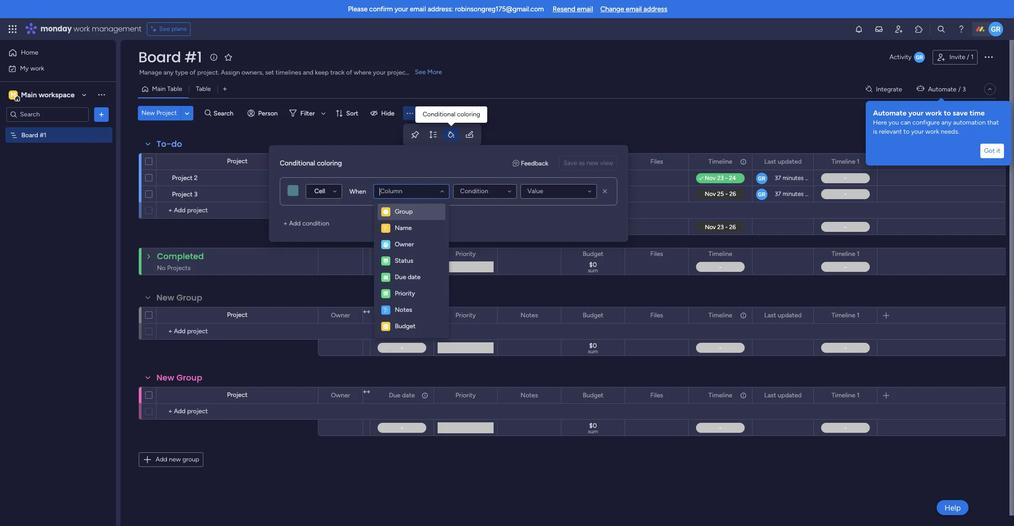 Task type: vqa. For each thing, say whether or not it's contained in the screenshot.
the bottom "New Workspace"
no



Task type: describe. For each thing, give the bounding box(es) containing it.
my work
[[20, 64, 44, 72]]

status
[[395, 257, 413, 265]]

table button
[[189, 82, 218, 96]]

1 priority field from the top
[[453, 249, 478, 259]]

1 inside button
[[971, 53, 974, 61]]

notes field for budget
[[519, 311, 541, 321]]

3 owner field from the top
[[329, 391, 353, 401]]

confirm
[[369, 5, 393, 13]]

manage any type of project. assign owners, set timelines and keep track of where your project stands.
[[139, 69, 430, 76]]

0 vertical spatial coloring
[[457, 111, 480, 118]]

owner for 1st owner field
[[331, 158, 350, 165]]

workspace selection element
[[9, 89, 76, 101]]

autopilot image
[[917, 83, 925, 95]]

name
[[395, 224, 412, 232]]

please
[[348, 5, 368, 13]]

person button
[[244, 106, 283, 121]]

0 vertical spatial #1
[[185, 47, 202, 67]]

0 horizontal spatial 3
[[194, 191, 198, 198]]

arrow down image
[[318, 108, 329, 119]]

monday
[[41, 24, 72, 34]]

resend email
[[553, 5, 593, 13]]

medium
[[454, 190, 477, 198]]

project.
[[197, 69, 219, 76]]

email for resend email
[[577, 5, 593, 13]]

other
[[522, 191, 537, 198]]

time
[[970, 109, 985, 117]]

new group for owner
[[157, 372, 202, 384]]

add to favorites image
[[224, 53, 233, 62]]

1 timeline 1 field from the top
[[830, 157, 862, 167]]

last for timeline 1
[[765, 312, 777, 319]]

date for 2nd due date field
[[402, 312, 415, 319]]

2 $0 sum from the top
[[588, 422, 598, 435]]

new for owner
[[157, 372, 174, 384]]

type
[[175, 69, 188, 76]]

integrate
[[876, 85, 903, 93]]

board inside list box
[[21, 131, 38, 139]]

invite
[[950, 53, 966, 61]]

to-do
[[157, 138, 182, 150]]

address:
[[428, 5, 453, 13]]

2 minutes from the top
[[783, 191, 804, 198]]

save as new view button
[[560, 156, 618, 171]]

/ for 1
[[967, 53, 970, 61]]

invite / 1
[[950, 53, 974, 61]]

greg robinson image
[[989, 22, 1004, 36]]

main for main workspace
[[21, 90, 37, 99]]

2 column information image from the top
[[740, 312, 747, 319]]

v2 done deadline image
[[374, 174, 381, 183]]

updated for notes
[[778, 158, 802, 165]]

robinsongreg175@gmail.com
[[455, 5, 544, 13]]

1 owner field from the top
[[329, 157, 353, 167]]

invite / 1 button
[[933, 50, 978, 65]]

column information image
[[422, 392, 429, 399]]

stands.
[[410, 69, 430, 76]]

here
[[874, 119, 887, 127]]

can
[[901, 119, 911, 127]]

condition
[[460, 188, 489, 195]]

files for first files field from the top of the page
[[651, 158, 663, 165]]

configure
[[913, 119, 940, 127]]

automate your work to save time heading
[[874, 108, 1005, 118]]

hide button
[[367, 106, 400, 121]]

project 3
[[172, 191, 198, 198]]

1 vertical spatial conditional coloring
[[280, 159, 342, 167]]

4 files field from the top
[[648, 391, 666, 401]]

3 files field from the top
[[648, 311, 666, 321]]

timeline 1 for first timeline 1 'field' from the top
[[832, 158, 860, 165]]

$500
[[586, 191, 600, 198]]

2
[[194, 174, 198, 182]]

+
[[284, 220, 288, 228]]

got it
[[985, 147, 1001, 155]]

sort button
[[332, 106, 364, 121]]

column
[[380, 188, 403, 195]]

1 due date field from the top
[[387, 249, 417, 259]]

2 ago from the top
[[805, 191, 815, 198]]

1 ago from the top
[[805, 175, 815, 182]]

change email address link
[[601, 5, 668, 13]]

timeline field for 2nd column information icon from the bottom
[[707, 311, 735, 321]]

2 timeline 1 field from the top
[[830, 249, 862, 259]]

as
[[579, 159, 585, 167]]

work up configure
[[926, 109, 943, 117]]

feedback
[[521, 160, 549, 167]]

change
[[601, 5, 624, 13]]

new inside button
[[169, 456, 181, 464]]

angle down image
[[185, 110, 189, 117]]

your up can
[[909, 109, 924, 117]]

Search in workspace field
[[19, 109, 76, 120]]

1 v2 expand column image from the top
[[364, 309, 370, 316]]

v2 search image
[[205, 108, 211, 118]]

add new group
[[156, 456, 199, 464]]

do
[[171, 138, 182, 150]]

2 of from the left
[[346, 69, 352, 76]]

2 37 minutes ago from the top
[[775, 191, 815, 198]]

automate / 3
[[929, 85, 966, 93]]

priority for priority field associated with owner
[[456, 392, 476, 399]]

see for see plans
[[159, 25, 170, 33]]

2 vertical spatial options image
[[880, 155, 897, 169]]

1 email from the left
[[410, 5, 426, 13]]

Board #1 field
[[136, 47, 204, 67]]

4 timeline 1 field from the top
[[830, 391, 862, 401]]

view
[[600, 159, 614, 167]]

see plans button
[[147, 22, 191, 36]]

project 2
[[172, 174, 198, 182]]

home button
[[5, 46, 98, 60]]

keep
[[315, 69, 329, 76]]

hide
[[381, 109, 395, 117]]

notifications image
[[855, 25, 864, 34]]

0 vertical spatial board #1
[[138, 47, 202, 67]]

see for see more
[[415, 68, 426, 76]]

1 files field from the top
[[648, 157, 666, 167]]

automate your work to save time here you can configure any automation that is relevant to your work needs.
[[874, 109, 999, 136]]

2 + add project text field from the top
[[161, 326, 314, 337]]

2 due date field from the top
[[387, 311, 417, 321]]

save as new view
[[564, 159, 614, 167]]

plans
[[172, 25, 187, 33]]

0 vertical spatial any
[[164, 69, 174, 76]]

v2 user feedback image
[[513, 160, 519, 167]]

see more link
[[414, 68, 443, 77]]

your right confirm
[[395, 5, 408, 13]]

workspace
[[39, 90, 75, 99]]

owner for 2nd owner field from the top of the page
[[331, 312, 350, 319]]

timeline field for 1st column information icon from the bottom of the page
[[707, 391, 735, 401]]

2 files field from the top
[[648, 249, 666, 259]]

1 37 minutes ago from the top
[[775, 175, 815, 182]]

23
[[405, 191, 412, 198]]

1 minutes from the top
[[783, 175, 804, 182]]

0 vertical spatial to
[[944, 109, 951, 117]]

files for second files field from the bottom
[[651, 312, 663, 319]]

activity button
[[886, 50, 929, 65]]

1 vertical spatial coloring
[[317, 159, 342, 167]]

select product image
[[8, 25, 17, 34]]

relevant
[[880, 128, 902, 136]]

last updated for timeline 1
[[765, 312, 802, 319]]

1 horizontal spatial 3
[[963, 85, 966, 93]]

+ add condition
[[284, 220, 329, 228]]

nov 23
[[393, 191, 412, 198]]

last updated for notes
[[765, 158, 802, 165]]

it
[[997, 147, 1001, 155]]

2 horizontal spatial options image
[[984, 51, 995, 62]]

monday work management
[[41, 24, 141, 34]]

notes field for files
[[519, 391, 541, 401]]

got it button
[[981, 144, 1005, 158]]

meeting
[[510, 175, 532, 182]]

timeline 1 for 2nd timeline 1 'field'
[[832, 250, 860, 258]]

1 vertical spatial options image
[[97, 110, 106, 119]]

cell
[[315, 188, 325, 195]]

1 column information image from the top
[[740, 158, 747, 165]]

sort
[[346, 109, 359, 117]]

value
[[528, 188, 544, 195]]

dapulse integrations image
[[866, 86, 873, 93]]

resend
[[553, 5, 576, 13]]

1 37 from the top
[[775, 175, 782, 182]]

help image
[[957, 25, 966, 34]]

m
[[10, 91, 16, 99]]

and
[[303, 69, 314, 76]]

last updated field for timeline
[[762, 391, 804, 401]]

3 budget field from the top
[[581, 311, 606, 321]]

date for 1st due date field from the bottom
[[402, 392, 415, 399]]

needs.
[[941, 128, 960, 136]]

assign
[[221, 69, 240, 76]]



Task type: locate. For each thing, give the bounding box(es) containing it.
2 last from the top
[[765, 312, 777, 319]]

0 vertical spatial v2 expand column image
[[364, 309, 370, 316]]

3 last updated field from the top
[[762, 391, 804, 401]]

collapse board header image
[[987, 86, 994, 93]]

+ add condition button
[[280, 217, 333, 231]]

any up needs.
[[942, 119, 952, 127]]

$1,000
[[584, 175, 603, 182]]

3 up save in the top of the page
[[963, 85, 966, 93]]

project
[[156, 109, 177, 117], [227, 157, 248, 165], [172, 174, 193, 182], [172, 191, 193, 198], [227, 311, 248, 319], [227, 391, 248, 399]]

see left the more
[[415, 68, 426, 76]]

v2 expand column image
[[364, 309, 370, 316], [364, 389, 370, 396]]

1 horizontal spatial of
[[346, 69, 352, 76]]

0 horizontal spatial see
[[159, 25, 170, 33]]

2 notes field from the top
[[519, 311, 541, 321]]

2 vertical spatial priority field
[[453, 391, 478, 401]]

2 owner field from the top
[[329, 311, 353, 321]]

New Group field
[[154, 292, 205, 304], [154, 372, 205, 384]]

owner for first owner field from the bottom
[[331, 392, 350, 399]]

0 horizontal spatial table
[[167, 85, 182, 93]]

last updated field for notes
[[762, 157, 804, 167]]

0 vertical spatial conditional coloring
[[423, 111, 480, 118]]

1 timeline 1 from the top
[[832, 158, 860, 165]]

email left 'address:'
[[410, 5, 426, 13]]

1 vertical spatial new group field
[[154, 372, 205, 384]]

1 horizontal spatial see
[[415, 68, 426, 76]]

0 vertical spatial 37
[[775, 175, 782, 182]]

2 priority field from the top
[[453, 311, 478, 321]]

1 horizontal spatial table
[[196, 85, 211, 93]]

0 vertical spatial last updated field
[[762, 157, 804, 167]]

timeline 1 for first timeline 1 'field' from the bottom
[[832, 392, 860, 399]]

1 vertical spatial 37
[[775, 191, 782, 198]]

new group for due date
[[157, 292, 202, 304]]

1 horizontal spatial board #1
[[138, 47, 202, 67]]

last updated
[[765, 158, 802, 165], [765, 312, 802, 319], [765, 392, 802, 399]]

person
[[258, 109, 278, 117]]

1 vertical spatial nov
[[393, 191, 404, 198]]

#1 inside list box
[[40, 131, 46, 139]]

1 horizontal spatial conditional coloring
[[423, 111, 480, 118]]

automate for your
[[874, 109, 907, 117]]

1 vertical spatial minutes
[[783, 191, 804, 198]]

3 notes field from the top
[[519, 391, 541, 401]]

2 vertical spatial $0
[[589, 422, 597, 430]]

3 down 2
[[194, 191, 198, 198]]

work down configure
[[926, 128, 940, 136]]

manage
[[139, 69, 162, 76]]

2 vertical spatial owner field
[[329, 391, 353, 401]]

0 vertical spatial /
[[967, 53, 970, 61]]

0 horizontal spatial /
[[959, 85, 961, 93]]

0 vertical spatial last
[[765, 158, 777, 165]]

main down manage at the left top of the page
[[152, 85, 166, 93]]

1 last updated from the top
[[765, 158, 802, 165]]

1 files from the top
[[651, 158, 663, 165]]

ago
[[805, 175, 815, 182], [805, 191, 815, 198]]

main table button
[[138, 82, 189, 96]]

2 37 from the top
[[775, 191, 782, 198]]

2 budget field from the top
[[581, 249, 606, 259]]

0 vertical spatial + add project text field
[[161, 205, 314, 216]]

0 vertical spatial see
[[159, 25, 170, 33]]

1 sum from the top
[[588, 268, 598, 274]]

add view image
[[223, 86, 227, 93]]

nov left 22
[[393, 175, 404, 182]]

my work button
[[5, 61, 98, 76]]

Last updated field
[[762, 157, 804, 167], [762, 311, 804, 321], [762, 391, 804, 401]]

add
[[289, 220, 301, 228], [156, 456, 167, 464]]

timeline
[[709, 158, 733, 165], [832, 158, 856, 165], [709, 250, 733, 258], [832, 250, 856, 258], [709, 312, 733, 319], [832, 312, 856, 319], [709, 392, 733, 399], [832, 392, 856, 399]]

timeline 1
[[832, 158, 860, 165], [832, 250, 860, 258], [832, 312, 860, 319], [832, 392, 860, 399]]

updated for timeline
[[778, 392, 802, 399]]

1 vertical spatial add
[[156, 456, 167, 464]]

menu image
[[406, 109, 415, 118]]

0 vertical spatial new group field
[[154, 292, 205, 304]]

$0 inside budget $0 sum
[[589, 261, 597, 269]]

dapulse checkmark sign image
[[699, 173, 704, 184]]

0 vertical spatial nov
[[393, 175, 404, 182]]

1 $0 sum from the top
[[588, 342, 598, 355]]

is
[[874, 128, 878, 136]]

1 vertical spatial see
[[415, 68, 426, 76]]

my
[[20, 64, 29, 72]]

1 vertical spatial last updated field
[[762, 311, 804, 321]]

3 last from the top
[[765, 392, 777, 399]]

group
[[182, 456, 199, 464]]

#1 down search in workspace 'field'
[[40, 131, 46, 139]]

table inside button
[[196, 85, 211, 93]]

1 vertical spatial new group
[[157, 372, 202, 384]]

main inside button
[[152, 85, 166, 93]]

0 vertical spatial due date field
[[387, 249, 417, 259]]

3
[[963, 85, 966, 93], [194, 191, 198, 198]]

Due date field
[[387, 249, 417, 259], [387, 311, 417, 321], [387, 391, 417, 401]]

1 vertical spatial sum
[[588, 349, 598, 355]]

main for main table
[[152, 85, 166, 93]]

4 files from the top
[[651, 392, 663, 399]]

new project
[[142, 109, 177, 117]]

2 email from the left
[[577, 5, 593, 13]]

1 vertical spatial column information image
[[740, 312, 747, 319]]

3 + add project text field from the top
[[161, 406, 314, 417]]

project
[[387, 69, 408, 76]]

board #1 inside list box
[[21, 131, 46, 139]]

sum inside budget $0 sum
[[588, 268, 598, 274]]

inbox image
[[875, 25, 884, 34]]

1 timeline field from the top
[[707, 157, 735, 167]]

work right "monday"
[[74, 24, 90, 34]]

date for third due date field from the bottom
[[402, 250, 415, 258]]

to left save in the top of the page
[[944, 109, 951, 117]]

1 nov from the top
[[393, 175, 404, 182]]

1 vertical spatial #1
[[40, 131, 46, 139]]

timeline 1 for second timeline 1 'field' from the bottom
[[832, 312, 860, 319]]

Priority field
[[453, 249, 478, 259], [453, 311, 478, 321], [453, 391, 478, 401]]

new right as
[[587, 159, 599, 167]]

that
[[988, 119, 999, 127]]

0 vertical spatial automate
[[929, 85, 957, 93]]

main table
[[152, 85, 182, 93]]

any left type
[[164, 69, 174, 76]]

1 vertical spatial board
[[21, 131, 38, 139]]

table down project.
[[196, 85, 211, 93]]

0 vertical spatial column information image
[[740, 158, 747, 165]]

1 new group from the top
[[157, 292, 202, 304]]

0 horizontal spatial conditional coloring
[[280, 159, 342, 167]]

0 vertical spatial board
[[138, 47, 181, 67]]

4 timeline field from the top
[[707, 391, 735, 401]]

work right my
[[30, 64, 44, 72]]

2 updated from the top
[[778, 312, 802, 319]]

To-do field
[[154, 138, 185, 150]]

1 vertical spatial any
[[942, 119, 952, 127]]

1 $0 from the top
[[589, 261, 597, 269]]

1 notes field from the top
[[519, 157, 541, 167]]

see more
[[415, 68, 442, 76]]

0 vertical spatial last updated
[[765, 158, 802, 165]]

new group field for due date
[[154, 292, 205, 304]]

filter
[[301, 109, 315, 117]]

automate right autopilot icon
[[929, 85, 957, 93]]

work inside button
[[30, 64, 44, 72]]

got
[[985, 147, 996, 155]]

1 vertical spatial new
[[157, 292, 174, 304]]

2 vertical spatial new
[[157, 372, 174, 384]]

0 horizontal spatial to
[[904, 128, 910, 136]]

1 vertical spatial notes field
[[519, 311, 541, 321]]

Notes field
[[519, 157, 541, 167], [519, 311, 541, 321], [519, 391, 541, 401]]

0 horizontal spatial conditional
[[280, 159, 315, 167]]

3 email from the left
[[626, 5, 642, 13]]

1 last updated field from the top
[[762, 157, 804, 167]]

meeting notes
[[510, 175, 549, 182]]

board #1 down search in workspace 'field'
[[21, 131, 46, 139]]

apps image
[[915, 25, 924, 34]]

Completed field
[[155, 251, 206, 263]]

0 vertical spatial $0 sum
[[588, 342, 598, 355]]

add right +
[[289, 220, 301, 228]]

your right the where
[[373, 69, 386, 76]]

1 horizontal spatial to
[[944, 109, 951, 117]]

help button
[[937, 501, 969, 516]]

Owner field
[[329, 157, 353, 167], [329, 311, 353, 321], [329, 391, 353, 401]]

1 updated from the top
[[778, 158, 802, 165]]

group for due date
[[177, 292, 202, 304]]

1 vertical spatial priority field
[[453, 311, 478, 321]]

1 vertical spatial due date field
[[387, 311, 417, 321]]

resend email link
[[553, 5, 593, 13]]

new inside button
[[142, 109, 155, 117]]

1 horizontal spatial board
[[138, 47, 181, 67]]

updated for timeline 1
[[778, 312, 802, 319]]

timelines
[[276, 69, 301, 76]]

3 last updated from the top
[[765, 392, 802, 399]]

2 horizontal spatial email
[[626, 5, 642, 13]]

automate
[[929, 85, 957, 93], [874, 109, 907, 117]]

1 vertical spatial 37 minutes ago
[[775, 191, 815, 198]]

1 horizontal spatial automate
[[929, 85, 957, 93]]

notes
[[534, 175, 549, 182]]

0 vertical spatial updated
[[778, 158, 802, 165]]

files for 3rd files field from the bottom of the page
[[651, 250, 663, 258]]

1 horizontal spatial add
[[289, 220, 301, 228]]

new inside button
[[587, 159, 599, 167]]

1 vertical spatial to
[[904, 128, 910, 136]]

main inside workspace selection element
[[21, 90, 37, 99]]

1 of from the left
[[190, 69, 196, 76]]

board #1
[[138, 47, 202, 67], [21, 131, 46, 139]]

1 last from the top
[[765, 158, 777, 165]]

group for owner
[[177, 372, 202, 384]]

main
[[152, 85, 166, 93], [21, 90, 37, 99]]

0 vertical spatial sum
[[588, 268, 598, 274]]

nov 22
[[393, 175, 412, 182]]

/ inside button
[[967, 53, 970, 61]]

to down can
[[904, 128, 910, 136]]

conditional right menu image
[[423, 111, 456, 118]]

board up manage at the left top of the page
[[138, 47, 181, 67]]

change email address
[[601, 5, 668, 13]]

priority for priority field corresponding to due date
[[456, 312, 476, 319]]

last for timeline
[[765, 392, 777, 399]]

4 timeline 1 from the top
[[832, 392, 860, 399]]

last for notes
[[765, 158, 777, 165]]

see left plans
[[159, 25, 170, 33]]

you
[[889, 119, 900, 127]]

2 vertical spatial sum
[[588, 429, 598, 435]]

see inside button
[[159, 25, 170, 33]]

0 vertical spatial new
[[142, 109, 155, 117]]

3 due date field from the top
[[387, 391, 417, 401]]

new left group
[[169, 456, 181, 464]]

options image right the invite / 1
[[984, 51, 995, 62]]

home
[[21, 49, 38, 56]]

email right change
[[626, 5, 642, 13]]

0 vertical spatial notes field
[[519, 157, 541, 167]]

3 timeline field from the top
[[707, 311, 735, 321]]

2 vertical spatial last updated
[[765, 392, 802, 399]]

3 priority field from the top
[[453, 391, 478, 401]]

+ Add project text field
[[161, 205, 314, 216], [161, 326, 314, 337], [161, 406, 314, 417]]

activity
[[890, 53, 912, 61]]

2 nov from the top
[[393, 191, 404, 198]]

1 budget field from the top
[[581, 157, 606, 167]]

automate up you
[[874, 109, 907, 117]]

priority for 3rd priority field from the bottom
[[456, 250, 476, 258]]

address
[[644, 5, 668, 13]]

0 vertical spatial add
[[289, 220, 301, 228]]

set
[[265, 69, 274, 76]]

3 timeline 1 from the top
[[832, 312, 860, 319]]

help
[[945, 504, 961, 513]]

4 budget field from the top
[[581, 391, 606, 401]]

Files field
[[648, 157, 666, 167], [648, 249, 666, 259], [648, 311, 666, 321], [648, 391, 666, 401]]

date
[[402, 250, 415, 258], [408, 274, 421, 281], [402, 312, 415, 319], [402, 392, 415, 399]]

your down configure
[[912, 128, 924, 136]]

1 + add project text field from the top
[[161, 205, 314, 216]]

management
[[92, 24, 141, 34]]

2 vertical spatial group
[[177, 372, 202, 384]]

0 horizontal spatial board #1
[[21, 131, 46, 139]]

please confirm your email address: robinsongreg175@gmail.com
[[348, 5, 544, 13]]

2 sum from the top
[[588, 349, 598, 355]]

1 new group field from the top
[[154, 292, 205, 304]]

of
[[190, 69, 196, 76], [346, 69, 352, 76]]

2 last updated field from the top
[[762, 311, 804, 321]]

of right 'track' on the left of the page
[[346, 69, 352, 76]]

when
[[350, 188, 366, 196]]

Budget field
[[581, 157, 606, 167], [581, 249, 606, 259], [581, 311, 606, 321], [581, 391, 606, 401]]

nov for nov 23
[[393, 191, 404, 198]]

/ up save in the top of the page
[[959, 85, 961, 93]]

Timeline 1 field
[[830, 157, 862, 167], [830, 249, 862, 259], [830, 311, 862, 321], [830, 391, 862, 401]]

new group
[[157, 292, 202, 304], [157, 372, 202, 384]]

2 new group field from the top
[[154, 372, 205, 384]]

conditional coloring up cell
[[280, 159, 342, 167]]

options image
[[984, 51, 995, 62], [97, 110, 106, 119], [880, 155, 897, 169]]

/ for 3
[[959, 85, 961, 93]]

2 new group from the top
[[157, 372, 202, 384]]

0 horizontal spatial add
[[156, 456, 167, 464]]

your
[[395, 5, 408, 13], [373, 69, 386, 76], [909, 109, 924, 117], [912, 128, 924, 136]]

0 vertical spatial options image
[[984, 51, 995, 62]]

board down search in workspace 'field'
[[21, 131, 38, 139]]

2 timeline 1 from the top
[[832, 250, 860, 258]]

0 vertical spatial $0
[[589, 261, 597, 269]]

automation
[[954, 119, 986, 127]]

3 updated from the top
[[778, 392, 802, 399]]

conditional coloring
[[423, 111, 480, 118], [280, 159, 342, 167]]

Timeline field
[[707, 157, 735, 167], [707, 249, 735, 259], [707, 311, 735, 321], [707, 391, 735, 401]]

column information image
[[740, 158, 747, 165], [740, 312, 747, 319], [740, 392, 747, 399]]

to-
[[157, 138, 171, 150]]

board #1 list box
[[0, 126, 116, 266]]

0 horizontal spatial email
[[410, 5, 426, 13]]

#1 up type
[[185, 47, 202, 67]]

new group field for owner
[[154, 372, 205, 384]]

2 vertical spatial last
[[765, 392, 777, 399]]

3 column information image from the top
[[740, 392, 747, 399]]

condition
[[302, 220, 329, 228]]

1 table from the left
[[167, 85, 182, 93]]

last updated for timeline
[[765, 392, 802, 399]]

2 $0 from the top
[[589, 342, 597, 350]]

2 vertical spatial last updated field
[[762, 391, 804, 401]]

0 horizontal spatial coloring
[[317, 159, 342, 167]]

high
[[459, 174, 473, 182]]

main right workspace image
[[21, 90, 37, 99]]

3 files from the top
[[651, 312, 663, 319]]

1 horizontal spatial coloring
[[457, 111, 480, 118]]

1 vertical spatial group
[[177, 292, 202, 304]]

email for change email address
[[626, 5, 642, 13]]

1 vertical spatial conditional
[[280, 159, 315, 167]]

1 vertical spatial updated
[[778, 312, 802, 319]]

0 vertical spatial group
[[395, 208, 413, 216]]

any inside automate your work to save time here you can configure any automation that is relevant to your work needs.
[[942, 119, 952, 127]]

group
[[395, 208, 413, 216], [177, 292, 202, 304], [177, 372, 202, 384]]

search everything image
[[937, 25, 946, 34]]

2 vertical spatial notes field
[[519, 391, 541, 401]]

0 vertical spatial owner field
[[329, 157, 353, 167]]

37 minutes ago
[[775, 175, 815, 182], [775, 191, 815, 198]]

0 vertical spatial 37 minutes ago
[[775, 175, 815, 182]]

1 vertical spatial owner field
[[329, 311, 353, 321]]

nov for nov 22
[[393, 175, 404, 182]]

0 vertical spatial conditional
[[423, 111, 456, 118]]

new project button
[[138, 106, 181, 121]]

2 last updated from the top
[[765, 312, 802, 319]]

Search field
[[211, 107, 239, 120]]

see plans
[[159, 25, 187, 33]]

1 vertical spatial new
[[169, 456, 181, 464]]

budget $0 sum
[[583, 250, 604, 274]]

table down type
[[167, 85, 182, 93]]

coloring
[[457, 111, 480, 118], [317, 159, 342, 167]]

priority field for owner
[[453, 391, 478, 401]]

0 horizontal spatial options image
[[97, 110, 106, 119]]

2 timeline field from the top
[[707, 249, 735, 259]]

0 vertical spatial ago
[[805, 175, 815, 182]]

2 v2 expand column image from the top
[[364, 389, 370, 396]]

conditional
[[423, 111, 456, 118], [280, 159, 315, 167]]

workspace image
[[9, 90, 18, 100]]

2 files from the top
[[651, 250, 663, 258]]

due
[[389, 250, 401, 258], [395, 274, 406, 281], [389, 312, 401, 319], [389, 392, 401, 399]]

0 horizontal spatial #1
[[40, 131, 46, 139]]

automate for /
[[929, 85, 957, 93]]

2 vertical spatial + add project text field
[[161, 406, 314, 417]]

files for first files field from the bottom
[[651, 392, 663, 399]]

new
[[142, 109, 155, 117], [157, 292, 174, 304], [157, 372, 174, 384]]

save
[[953, 109, 968, 117]]

1 vertical spatial ago
[[805, 191, 815, 198]]

priority field for due date
[[453, 311, 478, 321]]

1 vertical spatial 3
[[194, 191, 198, 198]]

automate inside automate your work to save time here you can configure any automation that is relevant to your work needs.
[[874, 109, 907, 117]]

table inside button
[[167, 85, 182, 93]]

show board description image
[[208, 53, 219, 62]]

owners,
[[242, 69, 264, 76]]

feedback link
[[513, 159, 549, 168]]

track
[[330, 69, 345, 76]]

1 horizontal spatial any
[[942, 119, 952, 127]]

remove sort image
[[601, 187, 610, 196]]

last updated field for timeline 1
[[762, 311, 804, 321]]

1 horizontal spatial conditional
[[423, 111, 456, 118]]

email right resend
[[577, 5, 593, 13]]

options image down workspace options image at the left
[[97, 110, 106, 119]]

2 table from the left
[[196, 85, 211, 93]]

3 $0 from the top
[[589, 422, 597, 430]]

conditional up cell
[[280, 159, 315, 167]]

where
[[354, 69, 372, 76]]

1 horizontal spatial /
[[967, 53, 970, 61]]

2 vertical spatial column information image
[[740, 392, 747, 399]]

add left group
[[156, 456, 167, 464]]

options image down relevant
[[880, 155, 897, 169]]

3 sum from the top
[[588, 429, 598, 435]]

timeline field for third column information icon from the bottom
[[707, 157, 735, 167]]

3 timeline 1 field from the top
[[830, 311, 862, 321]]

add new group button
[[139, 453, 204, 467]]

conditional coloring right menu image
[[423, 111, 480, 118]]

option
[[0, 127, 116, 129]]

/ right invite
[[967, 53, 970, 61]]

invite members image
[[895, 25, 904, 34]]

project inside button
[[156, 109, 177, 117]]

board #1 up type
[[138, 47, 202, 67]]

workspace options image
[[97, 90, 106, 99]]

1 horizontal spatial #1
[[185, 47, 202, 67]]

1 vertical spatial automate
[[874, 109, 907, 117]]

priority
[[456, 250, 476, 258], [395, 290, 415, 298], [456, 312, 476, 319], [456, 392, 476, 399]]

of right type
[[190, 69, 196, 76]]

new for due date
[[157, 292, 174, 304]]

nov left 23
[[393, 191, 404, 198]]



